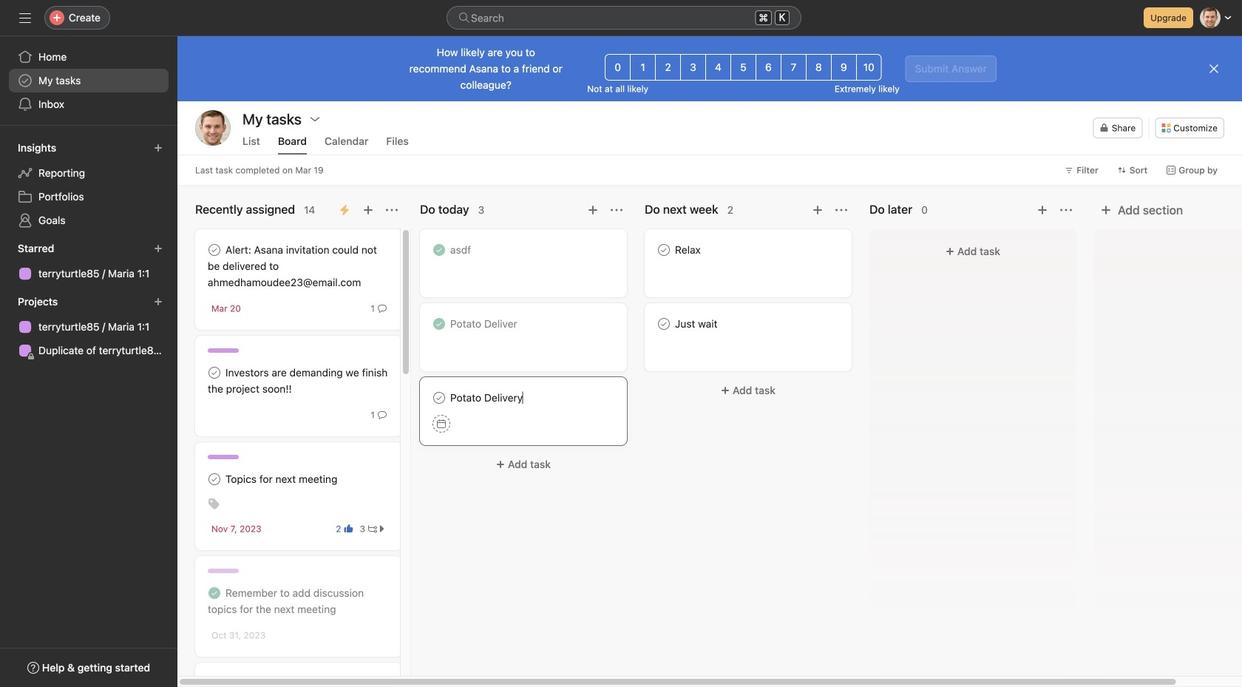 Task type: describe. For each thing, give the bounding box(es) containing it.
Write a task name text field
[[433, 390, 615, 406]]

view profile settings image
[[195, 110, 231, 146]]

1 horizontal spatial completed checkbox
[[431, 315, 448, 333]]

Completed checkbox
[[431, 241, 448, 259]]

dismiss image
[[1209, 63, 1221, 75]]

add items to starred image
[[154, 244, 163, 253]]

new project or portfolio image
[[154, 297, 163, 306]]

completed image for right completed checkbox
[[431, 315, 448, 333]]

new insights image
[[154, 144, 163, 152]]

2 horizontal spatial mark complete checkbox
[[655, 315, 673, 333]]

rules for recently assigned image
[[339, 204, 351, 216]]

1 horizontal spatial mark complete checkbox
[[431, 389, 448, 407]]

insights element
[[0, 135, 178, 235]]



Task type: locate. For each thing, give the bounding box(es) containing it.
1 vertical spatial completed image
[[431, 315, 448, 333]]

0 horizontal spatial completed checkbox
[[206, 584, 223, 602]]

1 add task image from the left
[[587, 204, 599, 216]]

completed image
[[431, 241, 448, 259], [431, 315, 448, 333], [206, 584, 223, 602]]

None radio
[[706, 54, 732, 81], [756, 54, 782, 81], [806, 54, 832, 81], [831, 54, 857, 81], [857, 54, 882, 81], [706, 54, 732, 81], [756, 54, 782, 81], [806, 54, 832, 81], [831, 54, 857, 81], [857, 54, 882, 81]]

0 vertical spatial completed image
[[431, 241, 448, 259]]

1 comment image
[[378, 411, 387, 419]]

hide sidebar image
[[19, 12, 31, 24]]

Search tasks, projects, and more text field
[[447, 6, 802, 30]]

2 likes. you liked this task image
[[344, 525, 353, 533]]

0 horizontal spatial add task image
[[587, 204, 599, 216]]

starred element
[[0, 235, 178, 289]]

option group
[[605, 54, 882, 81]]

0 vertical spatial mark complete checkbox
[[655, 315, 673, 333]]

3 add task image from the left
[[1037, 204, 1049, 216]]

1 vertical spatial mark complete checkbox
[[206, 364, 223, 382]]

2 horizontal spatial add task image
[[1037, 204, 1049, 216]]

global element
[[0, 36, 178, 125]]

None radio
[[605, 54, 631, 81], [630, 54, 656, 81], [656, 54, 681, 81], [681, 54, 707, 81], [731, 54, 757, 81], [781, 54, 807, 81], [605, 54, 631, 81], [630, 54, 656, 81], [656, 54, 681, 81], [681, 54, 707, 81], [731, 54, 757, 81], [781, 54, 807, 81]]

mark complete image
[[206, 241, 223, 259], [655, 241, 673, 259], [206, 471, 223, 488]]

add task image for right completed checkbox
[[587, 204, 599, 216]]

add task image for the rightmost mark complete option
[[812, 204, 824, 216]]

1 horizontal spatial add task image
[[812, 204, 824, 216]]

completed image for the bottommost completed checkbox
[[206, 584, 223, 602]]

2 add task image from the left
[[812, 204, 824, 216]]

Mark complete checkbox
[[206, 241, 223, 259], [655, 241, 673, 259], [206, 471, 223, 488], [206, 675, 223, 687]]

1 comment image
[[378, 304, 387, 313]]

Mark complete checkbox
[[655, 315, 673, 333], [206, 364, 223, 382], [431, 389, 448, 407]]

None field
[[447, 6, 802, 30]]

0 vertical spatial completed checkbox
[[431, 315, 448, 333]]

more section actions image
[[611, 204, 623, 216]]

mark complete image
[[655, 315, 673, 333], [206, 364, 223, 382], [431, 389, 448, 407], [206, 675, 223, 687]]

2 vertical spatial completed image
[[206, 584, 223, 602]]

show options image
[[309, 113, 321, 125]]

more section actions image
[[386, 204, 398, 216]]

1 vertical spatial completed checkbox
[[206, 584, 223, 602]]

2 vertical spatial mark complete checkbox
[[431, 389, 448, 407]]

completed image for completed option
[[431, 241, 448, 259]]

Completed checkbox
[[431, 315, 448, 333], [206, 584, 223, 602]]

projects element
[[0, 289, 178, 365]]

add task image
[[587, 204, 599, 216], [812, 204, 824, 216], [1037, 204, 1049, 216]]

add task image
[[362, 204, 374, 216]]

0 horizontal spatial mark complete checkbox
[[206, 364, 223, 382]]



Task type: vqa. For each thing, say whether or not it's contained in the screenshot.
Task Name text box in the top of the page
no



